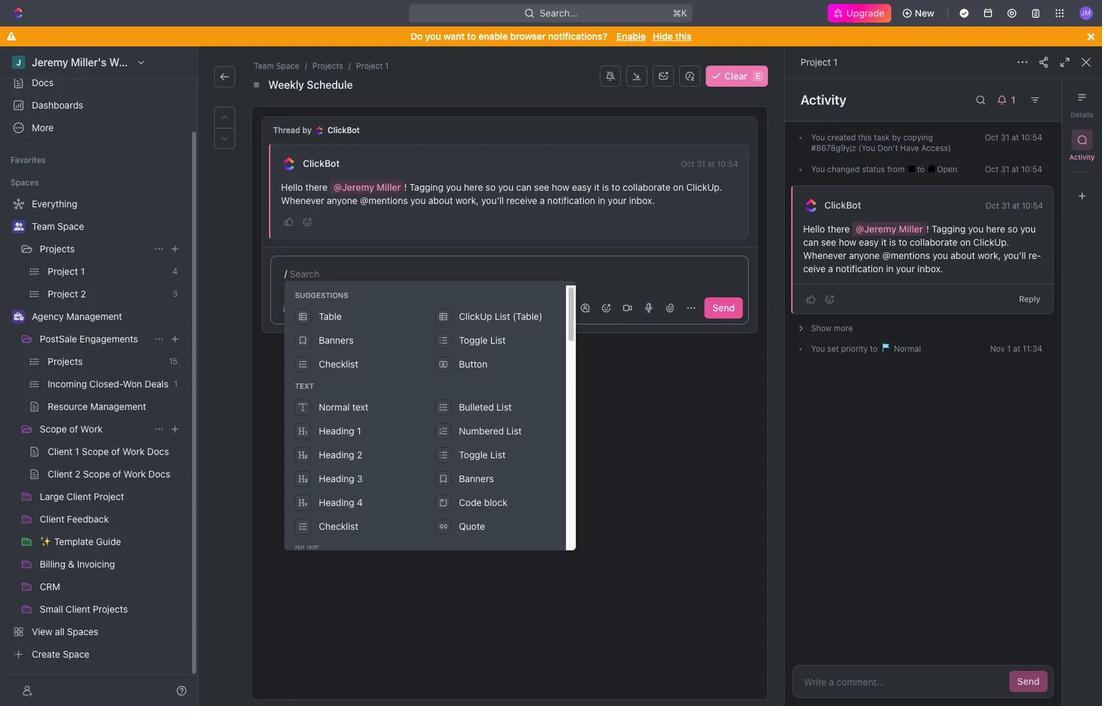 Task type: describe. For each thing, give the bounding box(es) containing it.
inbox. inside ! tagging you here so you can see how easy it is to collaborate on clickup. whenever anyone @mentions you about work, you'll receive a notification in your inbox.
[[629, 195, 655, 206]]

heading for heading 2
[[319, 449, 354, 461]]

browser
[[510, 30, 546, 42]]

how for ceive
[[839, 237, 857, 248]]

spaces
[[11, 178, 39, 188]]

quote
[[459, 521, 485, 532]]

(table)
[[513, 311, 542, 322]]

activity inside the task sidebar content "section"
[[801, 92, 847, 107]]

at for created this task by copying
[[1012, 133, 1019, 142]]

11:34
[[1023, 344, 1043, 354]]

1 for project 1
[[833, 56, 838, 68]]

at for changed status from
[[1012, 164, 1019, 174]]

scope of work link
[[40, 419, 148, 440]]

1 horizontal spatial project
[[801, 56, 831, 68]]

numbered
[[459, 426, 504, 437]]

#8678g9yjz
[[811, 143, 856, 153]]

team space
[[32, 221, 84, 232]]

project 1
[[801, 56, 838, 68]]

details
[[1071, 111, 1094, 119]]

task
[[874, 133, 890, 142]]

! for a
[[404, 182, 407, 193]]

agency management link
[[32, 306, 183, 327]]

0 vertical spatial clickbot
[[328, 125, 360, 135]]

1 horizontal spatial banners
[[459, 473, 494, 484]]

tagging for ceive
[[932, 223, 966, 235]]

dashboards
[[32, 99, 83, 111]]

you'll for a
[[481, 195, 504, 206]]

anyone for ceive
[[849, 250, 880, 261]]

0 horizontal spatial /
[[284, 268, 287, 279]]

clickbot inside button
[[303, 158, 340, 169]]

heading 2
[[319, 449, 362, 461]]

1 horizontal spatial /
[[305, 61, 307, 71]]

notification inside ! tagging you here so you can see how easy it is to collaborate on clickup. whenever anyone @mentions you about work, you'll re ceive a notification in your inbox.
[[836, 263, 884, 274]]

thread
[[273, 125, 300, 135]]

created
[[827, 133, 856, 142]]

work, for ceive
[[978, 250, 1001, 261]]

is for ceive
[[889, 237, 896, 248]]

1 horizontal spatial project 1 link
[[801, 56, 838, 68]]

your inside ! tagging you here so you can see how easy it is to collaborate on clickup. whenever anyone @mentions you about work, you'll re ceive a notification in your inbox.
[[896, 263, 915, 274]]

e
[[756, 71, 761, 81]]

do
[[411, 30, 423, 42]]

collaborate for a
[[623, 182, 671, 193]]

it for ceive
[[881, 237, 887, 248]]

team for team space
[[32, 221, 55, 232]]

normal
[[892, 344, 921, 354]]

ceive
[[803, 250, 1041, 274]]

activity inside task sidebar navigation tab list
[[1070, 153, 1095, 161]]

you for changed status from
[[811, 164, 825, 174]]

priority
[[841, 344, 868, 354]]

hello for a
[[281, 182, 303, 193]]

space for team space / projects / project 1
[[276, 61, 300, 71]]

postsale engagements
[[40, 333, 138, 345]]

1 horizontal spatial send button
[[1010, 671, 1048, 693]]

heading 3
[[319, 473, 363, 484]]

hello for ceive
[[803, 223, 825, 235]]

task sidebar navigation tab list
[[1068, 87, 1097, 207]]

normal text
[[319, 402, 369, 413]]

to inside ! tagging you here so you can see how easy it is to collaborate on clickup. whenever anyone @mentions you about work, you'll re ceive a notification in your inbox.
[[899, 237, 907, 248]]

bulleted
[[459, 402, 494, 413]]

2 checklist from the top
[[319, 521, 358, 532]]

you'll for ceive
[[1004, 250, 1026, 261]]

enable
[[617, 30, 646, 42]]

! tagging you here so you can see how easy it is to collaborate on clickup. whenever anyone @mentions you about work, you'll re ceive a notification in your inbox.
[[803, 223, 1041, 274]]

2 toggle from the top
[[459, 449, 488, 461]]

text
[[352, 402, 369, 413]]

1 for heading 1
[[357, 426, 361, 437]]

scope
[[40, 424, 67, 435]]

can for ceive
[[803, 237, 819, 248]]

a inside ! tagging you here so you can see how easy it is to collaborate on clickup. whenever anyone @mentions you about work, you'll re ceive a notification in your inbox.
[[828, 263, 833, 274]]

status
[[862, 164, 885, 174]]

docs link
[[5, 72, 186, 93]]

work, for a
[[455, 195, 479, 206]]

1 horizontal spatial projects
[[313, 61, 343, 71]]

heading for heading 4
[[319, 497, 354, 508]]

team space / projects / project 1
[[254, 61, 389, 71]]

block
[[484, 497, 507, 508]]

thread by
[[273, 125, 312, 135]]

on for a
[[673, 182, 684, 193]]

work
[[80, 424, 103, 435]]

hello there for a
[[281, 182, 330, 193]]

re
[[1029, 250, 1041, 261]]

0 vertical spatial send button
[[705, 298, 743, 319]]

(you
[[859, 143, 875, 153]]

heading 1
[[319, 426, 361, 437]]

button
[[459, 359, 487, 370]]

at for set priority to
[[1013, 344, 1021, 354]]

see for a
[[534, 182, 549, 193]]

new button
[[896, 3, 942, 24]]

agency management
[[32, 311, 122, 322]]

suggestions
[[295, 291, 348, 300]]

there for ceive
[[828, 223, 850, 235]]

agency
[[32, 311, 64, 322]]

so for a
[[486, 182, 496, 193]]

don't
[[878, 143, 898, 153]]

do you want to enable browser notifications? enable hide this
[[411, 30, 692, 42]]

clickbot button
[[302, 158, 340, 170]]

list left (table) at the top of the page
[[495, 311, 510, 322]]

changed
[[827, 164, 860, 174]]

how for a
[[552, 182, 569, 193]]

access)
[[921, 143, 951, 153]]

anyone for a
[[327, 195, 358, 206]]

team for team space / projects / project 1
[[254, 61, 274, 71]]

in inside ! tagging you here so you can see how easy it is to collaborate on clickup. whenever anyone @mentions you about work, you'll re ceive a notification in your inbox.
[[886, 263, 894, 274]]

nov 1 at 11:34
[[990, 344, 1043, 354]]

0 vertical spatial send
[[713, 302, 735, 314]]

0 horizontal spatial banners
[[319, 335, 354, 346]]

inbox. inside ! tagging you here so you can see how easy it is to collaborate on clickup. whenever anyone @mentions you about work, you'll re ceive a notification in your inbox.
[[918, 263, 943, 274]]

list up the numbered list
[[496, 402, 512, 413]]

0 vertical spatial this
[[675, 30, 692, 42]]

hello there for ceive
[[803, 223, 853, 235]]

collaborate for ceive
[[910, 237, 958, 248]]

schedule
[[307, 79, 353, 91]]

docs
[[32, 77, 54, 88]]

clear
[[725, 70, 748, 82]]

4
[[357, 497, 363, 508]]

here for ceive
[[986, 223, 1005, 235]]

weekly schedule link
[[266, 77, 355, 93]]

postsale engagements link
[[40, 329, 148, 350]]

engagements
[[80, 333, 138, 345]]

clickup. for ceive
[[973, 237, 1009, 248]]

1 horizontal spatial team space link
[[251, 60, 302, 73]]

0 horizontal spatial project
[[356, 61, 383, 71]]

2 horizontal spatial /
[[349, 61, 351, 71]]

normal
[[319, 402, 350, 413]]

code block
[[459, 497, 507, 508]]

on for ceive
[[960, 237, 971, 248]]

postsale
[[40, 333, 77, 345]]

weekly
[[268, 79, 304, 91]]

changed status from
[[825, 164, 907, 174]]

of
[[69, 424, 78, 435]]

reply
[[1019, 294, 1041, 304]]

1 inside 1 button
[[295, 302, 299, 314]]

favorites button
[[5, 152, 51, 168]]

⌘k
[[673, 7, 688, 19]]



Task type: vqa. For each thing, say whether or not it's contained in the screenshot.
Dialog
no



Task type: locate. For each thing, give the bounding box(es) containing it.
see inside ! tagging you here so you can see how easy it is to collaborate on clickup. whenever anyone @mentions you about work, you'll receive a notification in your inbox.
[[534, 182, 549, 193]]

1 horizontal spatial a
[[828, 263, 833, 274]]

inline
[[295, 544, 319, 553]]

so
[[486, 182, 496, 193], [1008, 223, 1018, 235]]

0 horizontal spatial so
[[486, 182, 496, 193]]

1 vertical spatial team space link
[[32, 216, 183, 237]]

upgrade
[[847, 7, 885, 19]]

1 vertical spatial this
[[858, 133, 872, 142]]

0 horizontal spatial notification
[[547, 195, 595, 206]]

team space link inside tree
[[32, 216, 183, 237]]

0 vertical spatial here
[[464, 182, 483, 193]]

about for a
[[428, 195, 453, 206]]

1 button
[[276, 298, 307, 319]]

0 vertical spatial hello there
[[281, 182, 330, 193]]

0 horizontal spatial hello
[[281, 182, 303, 193]]

here inside ! tagging you here so you can see how easy it is to collaborate on clickup. whenever anyone @mentions you about work, you'll receive a notification in your inbox.
[[464, 182, 483, 193]]

1 vertical spatial send
[[1017, 676, 1040, 687]]

1 horizontal spatial @mentions
[[882, 250, 930, 261]]

1 horizontal spatial easy
[[859, 237, 879, 248]]

0 vertical spatial see
[[534, 182, 549, 193]]

0 horizontal spatial team space link
[[32, 216, 183, 237]]

1 inside the task sidebar content "section"
[[1007, 344, 1011, 354]]

activity down details
[[1070, 153, 1095, 161]]

toggle up button
[[459, 335, 488, 346]]

search...
[[540, 7, 578, 19]]

it inside ! tagging you here so you can see how easy it is to collaborate on clickup. whenever anyone @mentions you about work, you'll receive a notification in your inbox.
[[594, 182, 600, 193]]

1 horizontal spatial your
[[896, 263, 915, 274]]

you inside you created this task by copying #8678g9yjz (you don't have access)
[[811, 133, 825, 142]]

1 horizontal spatial clickup.
[[973, 237, 1009, 248]]

0 vertical spatial so
[[486, 182, 496, 193]]

1 heading from the top
[[319, 426, 354, 437]]

projects down team space
[[40, 243, 75, 255]]

on inside ! tagging you here so you can see how easy it is to collaborate on clickup. whenever anyone @mentions you about work, you'll re ceive a notification in your inbox.
[[960, 237, 971, 248]]

1 horizontal spatial space
[[276, 61, 300, 71]]

0 vertical spatial banners
[[319, 335, 354, 346]]

can for a
[[516, 182, 532, 193]]

team
[[254, 61, 274, 71], [32, 221, 55, 232]]

your inside ! tagging you here so you can see how easy it is to collaborate on clickup. whenever anyone @mentions you about work, you'll receive a notification in your inbox.
[[608, 195, 627, 206]]

can inside ! tagging you here so you can see how easy it is to collaborate on clickup. whenever anyone @mentions you about work, you'll re ceive a notification in your inbox.
[[803, 237, 819, 248]]

1 horizontal spatial inbox.
[[918, 263, 943, 274]]

1
[[833, 56, 838, 68], [385, 61, 389, 71], [295, 302, 299, 314], [1007, 344, 1011, 354], [357, 426, 361, 437]]

collaborate inside ! tagging you here so you can see how easy it is to collaborate on clickup. whenever anyone @mentions you about work, you'll re ceive a notification in your inbox.
[[910, 237, 958, 248]]

here for a
[[464, 182, 483, 193]]

you left set
[[811, 344, 825, 354]]

space right user group image
[[57, 221, 84, 232]]

clickup
[[459, 311, 492, 322]]

0 vertical spatial in
[[598, 195, 605, 206]]

1 vertical spatial easy
[[859, 237, 879, 248]]

you'll left the 're'
[[1004, 250, 1026, 261]]

here inside ! tagging you here so you can see how easy it is to collaborate on clickup. whenever anyone @mentions you about work, you'll re ceive a notification in your inbox.
[[986, 223, 1005, 235]]

there for a
[[305, 182, 328, 193]]

1 vertical spatial anyone
[[849, 250, 880, 261]]

space for team space
[[57, 221, 84, 232]]

0 horizontal spatial project 1 link
[[354, 60, 391, 73]]

1 horizontal spatial notification
[[836, 263, 884, 274]]

so inside ! tagging you here so you can see how easy it is to collaborate on clickup. whenever anyone @mentions you about work, you'll re ceive a notification in your inbox.
[[1008, 223, 1018, 235]]

heading left 3
[[319, 473, 354, 484]]

you'll
[[481, 195, 504, 206], [1004, 250, 1026, 261]]

0 horizontal spatial work,
[[455, 195, 479, 206]]

1 vertical spatial checklist
[[319, 521, 358, 532]]

1 vertical spatial @mentions
[[882, 250, 930, 261]]

list down the numbered list
[[490, 449, 506, 461]]

! inside ! tagging you here so you can see how easy it is to collaborate on clickup. whenever anyone @mentions you about work, you'll receive a notification in your inbox.
[[404, 182, 407, 193]]

3 you from the top
[[811, 344, 825, 354]]

1 you from the top
[[811, 133, 825, 142]]

can inside ! tagging you here so you can see how easy it is to collaborate on clickup. whenever anyone @mentions you about work, you'll receive a notification in your inbox.
[[516, 182, 532, 193]]

team inside sidebar navigation
[[32, 221, 55, 232]]

you created this task by copying #8678g9yjz (you don't have access)
[[811, 133, 951, 153]]

easy for a
[[572, 182, 592, 193]]

weekly schedule
[[268, 79, 353, 91]]

by
[[302, 125, 312, 135], [892, 133, 901, 142]]

work, left receive
[[455, 195, 479, 206]]

about for ceive
[[951, 250, 975, 261]]

project 1 link
[[801, 56, 838, 68], [354, 60, 391, 73]]

0 vertical spatial can
[[516, 182, 532, 193]]

anyone inside ! tagging you here so you can see how easy it is to collaborate on clickup. whenever anyone @mentions you about work, you'll re ceive a notification in your inbox.
[[849, 250, 880, 261]]

0 vertical spatial collaborate
[[623, 182, 671, 193]]

clickbot inside the task sidebar content "section"
[[824, 200, 861, 211]]

banners
[[319, 335, 354, 346], [459, 473, 494, 484]]

by inside you created this task by copying #8678g9yjz (you don't have access)
[[892, 133, 901, 142]]

whenever for ceive
[[803, 250, 847, 261]]

1 vertical spatial see
[[821, 237, 836, 248]]

by up don't
[[892, 133, 901, 142]]

space inside sidebar navigation
[[57, 221, 84, 232]]

copying
[[903, 133, 933, 142]]

/ up 1 button
[[284, 268, 287, 279]]

2 you from the top
[[811, 164, 825, 174]]

@mentions inside ! tagging you here so you can see how easy it is to collaborate on clickup. whenever anyone @mentions you about work, you'll receive a notification in your inbox.
[[360, 195, 408, 206]]

send button
[[705, 298, 743, 319], [1010, 671, 1048, 693]]

heading for heading 1
[[319, 426, 354, 437]]

1 toggle from the top
[[459, 335, 488, 346]]

1 checklist from the top
[[319, 359, 358, 370]]

is inside ! tagging you here so you can see how easy it is to collaborate on clickup. whenever anyone @mentions you about work, you'll receive a notification in your inbox.
[[602, 182, 609, 193]]

activity down project 1
[[801, 92, 847, 107]]

list right numbered
[[506, 426, 522, 437]]

@mentions for a
[[360, 195, 408, 206]]

you'll inside ! tagging you here so you can see how easy it is to collaborate on clickup. whenever anyone @mentions you about work, you'll receive a notification in your inbox.
[[481, 195, 504, 206]]

0 horizontal spatial can
[[516, 182, 532, 193]]

it
[[594, 182, 600, 193], [881, 237, 887, 248]]

1 vertical spatial space
[[57, 221, 84, 232]]

list down clickup list (table) in the left top of the page
[[490, 335, 506, 346]]

about inside ! tagging you here so you can see how easy it is to collaborate on clickup. whenever anyone @mentions you about work, you'll re ceive a notification in your inbox.
[[951, 250, 975, 261]]

1 vertical spatial your
[[896, 263, 915, 274]]

2
[[357, 449, 362, 461]]

0 horizontal spatial a
[[540, 195, 545, 206]]

31
[[1001, 133, 1010, 142], [697, 159, 705, 169], [1001, 164, 1010, 174], [1002, 201, 1010, 211]]

0 vertical spatial a
[[540, 195, 545, 206]]

work, inside ! tagging you here so you can see how easy it is to collaborate on clickup. whenever anyone @mentions you about work, you'll receive a notification in your inbox.
[[455, 195, 479, 206]]

there down clickbot button
[[305, 182, 328, 193]]

easy inside ! tagging you here so you can see how easy it is to collaborate on clickup. whenever anyone @mentions you about work, you'll re ceive a notification in your inbox.
[[859, 237, 879, 248]]

this right hide
[[675, 30, 692, 42]]

code
[[459, 497, 482, 508]]

clickup list (table)
[[459, 311, 542, 322]]

there inside the task sidebar content "section"
[[828, 223, 850, 235]]

0 horizontal spatial collaborate
[[623, 182, 671, 193]]

hello there down clickbot button
[[281, 182, 330, 193]]

@mentions
[[360, 195, 408, 206], [882, 250, 930, 261]]

clickbot up clickbot button
[[328, 125, 360, 135]]

checklist down heading 4
[[319, 521, 358, 532]]

nov
[[990, 344, 1005, 354]]

1 vertical spatial collaborate
[[910, 237, 958, 248]]

business time image
[[14, 313, 24, 321]]

you
[[425, 30, 441, 42], [446, 182, 462, 193], [498, 182, 514, 193], [410, 195, 426, 206], [968, 223, 984, 235], [1020, 223, 1036, 235], [933, 250, 948, 261]]

projects
[[313, 61, 343, 71], [40, 243, 75, 255]]

you left changed
[[811, 164, 825, 174]]

project
[[801, 56, 831, 68], [356, 61, 383, 71]]

see inside ! tagging you here so you can see how easy it is to collaborate on clickup. whenever anyone @mentions you about work, you'll re ceive a notification in your inbox.
[[821, 237, 836, 248]]

you'll left receive
[[481, 195, 504, 206]]

hello there
[[281, 182, 330, 193], [803, 223, 853, 235]]

1 horizontal spatial hello
[[803, 223, 825, 235]]

3 heading from the top
[[319, 473, 354, 484]]

0 vertical spatial on
[[673, 182, 684, 193]]

1 horizontal spatial on
[[960, 237, 971, 248]]

whenever inside ! tagging you here so you can see how easy it is to collaborate on clickup. whenever anyone @mentions you about work, you'll receive a notification in your inbox.
[[281, 195, 324, 206]]

send inside the task sidebar content "section"
[[1017, 676, 1040, 687]]

about inside ! tagging you here so you can see how easy it is to collaborate on clickup. whenever anyone @mentions you about work, you'll receive a notification in your inbox.
[[428, 195, 453, 206]]

2 heading from the top
[[319, 449, 354, 461]]

whenever for a
[[281, 195, 324, 206]]

hello inside the task sidebar content "section"
[[803, 223, 825, 235]]

there down changed
[[828, 223, 850, 235]]

clickup. inside ! tagging you here so you can see how easy it is to collaborate on clickup. whenever anyone @mentions you about work, you'll receive a notification in your inbox.
[[686, 182, 722, 193]]

2 vertical spatial clickbot
[[824, 200, 861, 211]]

projects up schedule
[[313, 61, 343, 71]]

reply button
[[1014, 291, 1046, 307]]

heading left 4
[[319, 497, 354, 508]]

enable
[[479, 30, 508, 42]]

tagging inside ! tagging you here so you can see how easy it is to collaborate on clickup. whenever anyone @mentions you about work, you'll re ceive a notification in your inbox.
[[932, 223, 966, 235]]

2 toggle list from the top
[[459, 449, 506, 461]]

in inside ! tagging you here so you can see how easy it is to collaborate on clickup. whenever anyone @mentions you about work, you'll receive a notification in your inbox.
[[598, 195, 605, 206]]

0 vertical spatial toggle list
[[459, 335, 506, 346]]

0 horizontal spatial about
[[428, 195, 453, 206]]

0 vertical spatial hello
[[281, 182, 303, 193]]

toggle list down clickup
[[459, 335, 506, 346]]

is inside ! tagging you here so you can see how easy it is to collaborate on clickup. whenever anyone @mentions you about work, you'll re ceive a notification in your inbox.
[[889, 237, 896, 248]]

hello
[[281, 182, 303, 193], [803, 223, 825, 235]]

by right "thread"
[[302, 125, 312, 135]]

0 horizontal spatial by
[[302, 125, 312, 135]]

! tagging you here so you can see how easy it is to collaborate on clickup. whenever anyone @mentions you about work, you'll receive a notification in your inbox.
[[281, 182, 725, 206]]

0 vertical spatial activity
[[801, 92, 847, 107]]

list
[[495, 311, 510, 322], [490, 335, 506, 346], [496, 402, 512, 413], [506, 426, 522, 437], [490, 449, 506, 461]]

want
[[444, 30, 465, 42]]

project 1 link up weekly schedule link
[[354, 60, 391, 73]]

4 heading from the top
[[319, 497, 354, 508]]

projects link down team space
[[40, 239, 148, 260]]

1 vertical spatial banners
[[459, 473, 494, 484]]

tree
[[5, 194, 186, 665]]

projects link inside sidebar navigation
[[40, 239, 148, 260]]

! inside ! tagging you here so you can see how easy it is to collaborate on clickup. whenever anyone @mentions you about work, you'll re ceive a notification in your inbox.
[[926, 223, 929, 235]]

text
[[295, 382, 314, 390]]

management
[[66, 311, 122, 322]]

1 vertical spatial you'll
[[1004, 250, 1026, 261]]

collaborate
[[623, 182, 671, 193], [910, 237, 958, 248]]

0 horizontal spatial @mentions
[[360, 195, 408, 206]]

favorites
[[11, 155, 46, 165]]

you for set priority to
[[811, 344, 825, 354]]

on
[[673, 182, 684, 193], [960, 237, 971, 248]]

0 vertical spatial your
[[608, 195, 627, 206]]

projects inside sidebar navigation
[[40, 243, 75, 255]]

toggle list down numbered
[[459, 449, 506, 461]]

task sidebar content section
[[785, 79, 1062, 707]]

clickup. for a
[[686, 182, 722, 193]]

1 horizontal spatial you'll
[[1004, 250, 1026, 261]]

1 horizontal spatial it
[[881, 237, 887, 248]]

easy for ceive
[[859, 237, 879, 248]]

1 vertical spatial notification
[[836, 263, 884, 274]]

1 vertical spatial hello there
[[803, 223, 853, 235]]

0 horizontal spatial tagging
[[410, 182, 444, 193]]

open
[[935, 164, 957, 174]]

clickbot down thread by
[[303, 158, 340, 169]]

0 vertical spatial @mentions
[[360, 195, 408, 206]]

work, left the 're'
[[978, 250, 1001, 261]]

toggle down numbered
[[459, 449, 488, 461]]

0 horizontal spatial it
[[594, 182, 600, 193]]

1 horizontal spatial in
[[886, 263, 894, 274]]

anyone inside ! tagging you here so you can see how easy it is to collaborate on clickup. whenever anyone @mentions you about work, you'll receive a notification in your inbox.
[[327, 195, 358, 206]]

0 horizontal spatial this
[[675, 30, 692, 42]]

banners down table
[[319, 335, 354, 346]]

bulleted list
[[459, 402, 512, 413]]

work, inside ! tagging you here so you can see how easy it is to collaborate on clickup. whenever anyone @mentions you about work, you'll re ceive a notification in your inbox.
[[978, 250, 1001, 261]]

whenever
[[281, 195, 324, 206], [803, 250, 847, 261]]

scope of work
[[40, 424, 103, 435]]

see for ceive
[[821, 237, 836, 248]]

projects link up schedule
[[310, 60, 346, 73]]

tagging inside ! tagging you here so you can see how easy it is to collaborate on clickup. whenever anyone @mentions you about work, you'll receive a notification in your inbox.
[[410, 182, 444, 193]]

activity
[[801, 92, 847, 107], [1070, 153, 1095, 161]]

0 horizontal spatial how
[[552, 182, 569, 193]]

set
[[827, 344, 839, 354]]

team right user group image
[[32, 221, 55, 232]]

1 horizontal spatial work,
[[978, 250, 1001, 261]]

clickup. inside ! tagging you here so you can see how easy it is to collaborate on clickup. whenever anyone @mentions you about work, you'll re ceive a notification in your inbox.
[[973, 237, 1009, 248]]

tree inside sidebar navigation
[[5, 194, 186, 665]]

banners up "code"
[[459, 473, 494, 484]]

numbered list
[[459, 426, 522, 437]]

3
[[357, 473, 363, 484]]

1 horizontal spatial tagging
[[932, 223, 966, 235]]

0 vertical spatial anyone
[[327, 195, 358, 206]]

! for ceive
[[926, 223, 929, 235]]

1 toggle list from the top
[[459, 335, 506, 346]]

this
[[675, 30, 692, 42], [858, 133, 872, 142]]

0 horizontal spatial inbox.
[[629, 195, 655, 206]]

see
[[534, 182, 549, 193], [821, 237, 836, 248]]

how inside ! tagging you here so you can see how easy it is to collaborate on clickup. whenever anyone @mentions you about work, you'll receive a notification in your inbox.
[[552, 182, 569, 193]]

is
[[602, 182, 609, 193], [889, 237, 896, 248]]

hello there down changed
[[803, 223, 853, 235]]

projects link
[[310, 60, 346, 73], [40, 239, 148, 260]]

1 vertical spatial about
[[951, 250, 975, 261]]

receive
[[506, 195, 537, 206]]

0 vertical spatial clickup.
[[686, 182, 722, 193]]

clickup.
[[686, 182, 722, 193], [973, 237, 1009, 248]]

this inside you created this task by copying #8678g9yjz (you don't have access)
[[858, 133, 872, 142]]

0 vertical spatial inbox.
[[629, 195, 655, 206]]

0 horizontal spatial hello there
[[281, 182, 330, 193]]

0 vertical spatial whenever
[[281, 195, 324, 206]]

this up (you
[[858, 133, 872, 142]]

so inside ! tagging you here so you can see how easy it is to collaborate on clickup. whenever anyone @mentions you about work, you'll receive a notification in your inbox.
[[486, 182, 496, 193]]

have
[[900, 143, 919, 153]]

sidebar navigation
[[0, 46, 198, 707]]

to
[[467, 30, 476, 42], [917, 164, 927, 174], [612, 182, 620, 193], [899, 237, 907, 248], [870, 344, 878, 354]]

project 1 link down upgrade link
[[801, 56, 838, 68]]

tree containing team space
[[5, 194, 186, 665]]

notifications?
[[548, 30, 607, 42]]

toggle
[[459, 335, 488, 346], [459, 449, 488, 461]]

table
[[319, 311, 342, 322]]

heading 4
[[319, 497, 363, 508]]

0 horizontal spatial there
[[305, 182, 328, 193]]

1 vertical spatial hello
[[803, 223, 825, 235]]

how inside ! tagging you here so you can see how easy it is to collaborate on clickup. whenever anyone @mentions you about work, you'll re ceive a notification in your inbox.
[[839, 237, 857, 248]]

set priority to
[[825, 344, 880, 354]]

0 vertical spatial tagging
[[410, 182, 444, 193]]

is for a
[[602, 182, 609, 193]]

team up weekly
[[254, 61, 274, 71]]

1 horizontal spatial is
[[889, 237, 896, 248]]

it for a
[[594, 182, 600, 193]]

0 vertical spatial you
[[811, 133, 825, 142]]

1 vertical spatial clickbot
[[303, 158, 340, 169]]

0 horizontal spatial here
[[464, 182, 483, 193]]

new
[[915, 7, 935, 19]]

you up #8678g9yjz on the right
[[811, 133, 825, 142]]

heading
[[319, 426, 354, 437], [319, 449, 354, 461], [319, 473, 354, 484], [319, 497, 354, 508]]

0 vertical spatial team
[[254, 61, 274, 71]]

/ up weekly schedule link
[[305, 61, 307, 71]]

a
[[540, 195, 545, 206], [828, 263, 833, 274]]

upgrade link
[[828, 4, 891, 23]]

0 vertical spatial projects
[[313, 61, 343, 71]]

1 horizontal spatial there
[[828, 223, 850, 235]]

whenever inside ! tagging you here so you can see how easy it is to collaborate on clickup. whenever anyone @mentions you about work, you'll re ceive a notification in your inbox.
[[803, 250, 847, 261]]

on inside ! tagging you here so you can see how easy it is to collaborate on clickup. whenever anyone @mentions you about work, you'll receive a notification in your inbox.
[[673, 182, 684, 193]]

you'll inside ! tagging you here so you can see how easy it is to collaborate on clickup. whenever anyone @mentions you about work, you'll re ceive a notification in your inbox.
[[1004, 250, 1026, 261]]

@mentions inside ! tagging you here so you can see how easy it is to collaborate on clickup. whenever anyone @mentions you about work, you'll re ceive a notification in your inbox.
[[882, 250, 930, 261]]

/ up schedule
[[349, 61, 351, 71]]

it inside ! tagging you here so you can see how easy it is to collaborate on clickup. whenever anyone @mentions you about work, you'll re ceive a notification in your inbox.
[[881, 237, 887, 248]]

notification inside ! tagging you here so you can see how easy it is to collaborate on clickup. whenever anyone @mentions you about work, you'll receive a notification in your inbox.
[[547, 195, 595, 206]]

hello there inside the task sidebar content "section"
[[803, 223, 853, 235]]

tagging
[[410, 182, 444, 193], [932, 223, 966, 235]]

to inside ! tagging you here so you can see how easy it is to collaborate on clickup. whenever anyone @mentions you about work, you'll receive a notification in your inbox.
[[612, 182, 620, 193]]

heading for heading 3
[[319, 473, 354, 484]]

1 vertical spatial !
[[926, 223, 929, 235]]

1 horizontal spatial by
[[892, 133, 901, 142]]

1 horizontal spatial activity
[[1070, 153, 1095, 161]]

0 horizontal spatial projects link
[[40, 239, 148, 260]]

so for ceive
[[1008, 223, 1018, 235]]

checklist up normal
[[319, 359, 358, 370]]

dashboards link
[[5, 95, 186, 116]]

a inside ! tagging you here so you can see how easy it is to collaborate on clickup. whenever anyone @mentions you about work, you'll receive a notification in your inbox.
[[540, 195, 545, 206]]

1 horizontal spatial whenever
[[803, 250, 847, 261]]

from
[[887, 164, 905, 174]]

tagging for a
[[410, 182, 444, 193]]

send
[[713, 302, 735, 314], [1017, 676, 1040, 687]]

heading down normal
[[319, 426, 354, 437]]

collaborate inside ! tagging you here so you can see how easy it is to collaborate on clickup. whenever anyone @mentions you about work, you'll receive a notification in your inbox.
[[623, 182, 671, 193]]

1 for nov 1 at 11:34
[[1007, 344, 1011, 354]]

user group image
[[14, 223, 24, 231]]

easy inside ! tagging you here so you can see how easy it is to collaborate on clickup. whenever anyone @mentions you about work, you'll receive a notification in your inbox.
[[572, 182, 592, 193]]

heading left 2
[[319, 449, 354, 461]]

1 horizontal spatial projects link
[[310, 60, 346, 73]]

0 vertical spatial team space link
[[251, 60, 302, 73]]

clickbot down changed
[[824, 200, 861, 211]]

1 horizontal spatial see
[[821, 237, 836, 248]]

space up weekly
[[276, 61, 300, 71]]

hide
[[653, 30, 673, 42]]

@mentions for ceive
[[882, 250, 930, 261]]

notification
[[547, 195, 595, 206], [836, 263, 884, 274]]

1 horizontal spatial about
[[951, 250, 975, 261]]

clickbot
[[328, 125, 360, 135], [303, 158, 340, 169], [824, 200, 861, 211]]



